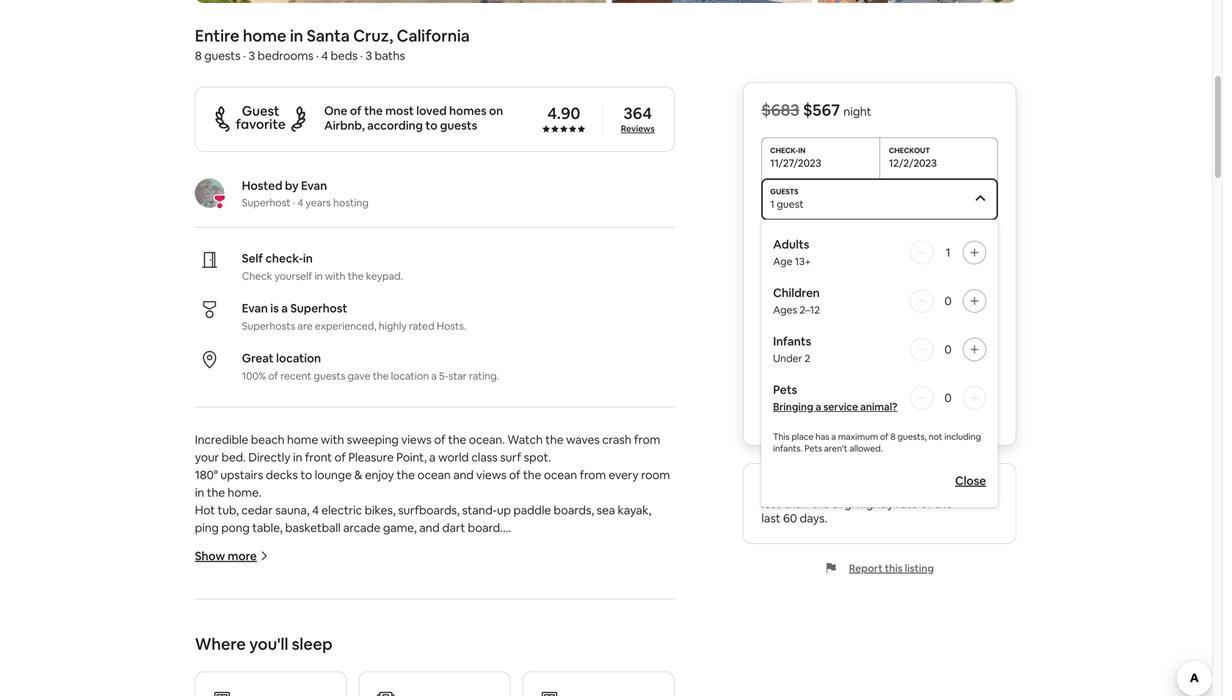 Task type: locate. For each thing, give the bounding box(es) containing it.
0 horizontal spatial the
[[195, 679, 216, 694]]

location left 5-
[[391, 369, 429, 383]]

2 down draw
[[578, 679, 584, 694]]

this for this is a historic beach home, truly one of a kind. beautiful wood work throughout and stunning views from every part of the house. master bedroom with soaking tub built into the corner of the room. light a fire in the gas fireplace in your room and draw a bath from which you can see the ocean and watch the moonrise over the water. two sections of deck upstairs to lounge and enjoy the sunshine, watch the surfers and keep an eye out for  whales, or simply relax in the hammock. the entire home is 3 bedrooms and 3 bathrooms. the 2 bedrooms  and 2 baths upstairs
[[195, 573, 217, 588]]

incredible
[[195, 432, 248, 447]]

1 horizontal spatial watch
[[538, 644, 572, 659]]

baths down cruz,
[[375, 48, 405, 63]]

bedrooms down whales,
[[306, 679, 362, 694]]

2 horizontal spatial 2
[[805, 352, 811, 365]]

price.
[[798, 482, 830, 497]]

0 horizontal spatial is
[[220, 573, 228, 588]]

1 vertical spatial with
[[321, 432, 344, 447]]

0 horizontal spatial 4
[[298, 196, 304, 209]]

from down into
[[646, 608, 672, 624]]

1 horizontal spatial the
[[461, 679, 482, 694]]

1 horizontal spatial baths
[[587, 679, 617, 694]]

1 horizontal spatial your
[[498, 608, 523, 624]]

1 the from the left
[[195, 679, 216, 694]]

home up front
[[287, 432, 318, 447]]

the down close button
[[935, 496, 953, 511]]

evan
[[301, 178, 327, 193], [242, 301, 268, 316]]

1 guest
[[771, 198, 804, 211]]

is up superhosts
[[271, 301, 279, 316]]

more
[[228, 549, 257, 564]]

from
[[634, 432, 661, 447], [580, 467, 606, 482], [277, 591, 304, 606], [646, 608, 672, 624]]

0 vertical spatial 8
[[195, 48, 202, 63]]

a left 5-
[[431, 369, 437, 383]]

guests down entire
[[204, 48, 241, 63]]

2 vertical spatial with
[[530, 591, 553, 606]]

8 inside the this place has a maximum of 8 guests, not including infants. pets aren't allowed.
[[891, 431, 896, 443]]

8
[[195, 48, 202, 63], [891, 431, 896, 443]]

0 inside children 'group'
[[945, 293, 952, 309]]

1 vertical spatial is
[[220, 573, 228, 588]]

room
[[642, 467, 670, 482], [525, 608, 554, 624]]

every down home,
[[306, 591, 336, 606]]

views down the historic at left bottom
[[244, 591, 275, 606]]

1 inside adults group
[[946, 245, 951, 260]]

0 vertical spatial beach
[[251, 432, 285, 447]]

8 for home
[[195, 48, 202, 63]]

1 for 1
[[946, 245, 951, 260]]

bedrooms
[[258, 48, 314, 63], [306, 679, 362, 694], [494, 679, 549, 694]]

and up built
[[633, 573, 653, 588]]

3 up guest
[[249, 48, 255, 63]]

1 vertical spatial 0
[[945, 342, 952, 357]]

table,
[[252, 520, 283, 535]]

0 horizontal spatial room
[[525, 608, 554, 624]]

1 horizontal spatial evan
[[301, 178, 327, 193]]

to inside one of the most loved homes on airbnb, according to guests
[[426, 118, 438, 133]]

0 vertical spatial evan
[[301, 178, 327, 193]]

this
[[885, 562, 903, 575]]

bringing a service animal? button
[[774, 400, 898, 414]]

the down spot.
[[523, 467, 542, 482]]

0 for children
[[945, 293, 952, 309]]

infants group
[[774, 334, 987, 365]]

1 0 from the top
[[945, 293, 952, 309]]

this up stunning
[[195, 573, 217, 588]]

1 horizontal spatial 1
[[946, 245, 951, 260]]

and down simply
[[364, 679, 385, 694]]

1 vertical spatial this
[[195, 573, 217, 588]]

1 horizontal spatial upstairs
[[311, 644, 354, 659]]

evan inside evan is a superhost superhosts are experienced, highly rated hosts.
[[242, 301, 268, 316]]

2 vertical spatial upstairs
[[620, 679, 663, 694]]

the
[[195, 679, 216, 694], [461, 679, 482, 694]]

· down santa on the top of the page
[[316, 48, 319, 63]]

lounge down front
[[315, 467, 352, 482]]

with
[[325, 269, 346, 283], [321, 432, 344, 447], [530, 591, 553, 606]]

0 vertical spatial home
[[243, 25, 287, 46]]

adults age 13+
[[774, 237, 811, 268]]

0 vertical spatial fee
[[812, 335, 830, 350]]

beach inside the incredible beach home with sweeping views of the ocean. watch the waves crash from your bed. directly in front of pleasure point, a world class surf spot. 180° upstairs decks to lounge & enjoy the ocean and views of the ocean from every room in the home. hot tub, cedar sauna, 4 electric bikes, surfboards, stand-up paddle boards, sea kayak, ping pong table, basketball arcade game, and dart board.
[[251, 432, 285, 447]]

0 vertical spatial baths
[[375, 48, 405, 63]]

0 vertical spatial enjoy
[[365, 467, 394, 482]]

maximum
[[839, 431, 879, 443]]

home right entire
[[243, 25, 287, 46]]

2 vertical spatial 0
[[945, 390, 952, 406]]

2 horizontal spatial to
[[426, 118, 438, 133]]

1
[[771, 198, 775, 211], [946, 245, 951, 260]]

rating.
[[469, 369, 499, 383]]

4 left years
[[298, 196, 304, 209]]

with up front
[[321, 432, 344, 447]]

evan inside hosted by evan superhost · 4 years hosting
[[301, 178, 327, 193]]

home inside entire home in santa cruz, california 8 guests · 3 bedrooms · 4 beds · 3 baths
[[243, 25, 287, 46]]

8 down entire
[[195, 48, 202, 63]]

0 horizontal spatial guests
[[204, 48, 241, 63]]

1 vertical spatial every
[[306, 591, 336, 606]]

0 horizontal spatial 8
[[195, 48, 202, 63]]

location
[[276, 351, 321, 366], [391, 369, 429, 383]]

$683
[[762, 100, 800, 120]]

directly
[[248, 450, 291, 465]]

2 vertical spatial home
[[252, 679, 284, 694]]

0 vertical spatial your
[[195, 450, 219, 465]]

1 vertical spatial are
[[895, 482, 913, 497]]

home.
[[228, 485, 262, 500]]

to inside the incredible beach home with sweeping views of the ocean. watch the waves crash from your bed. directly in front of pleasure point, a world class surf spot. 180° upstairs decks to lounge & enjoy the ocean and views of the ocean from every room in the home. hot tub, cedar sauna, 4 electric bikes, surfboards, stand-up paddle boards, sea kayak, ping pong table, basketball arcade game, and dart board.
[[301, 467, 312, 482]]

room.
[[289, 608, 321, 624]]

1 horizontal spatial to
[[357, 644, 368, 659]]

bedrooms down 'sunshine,'
[[494, 679, 549, 694]]

the up 'hammock.'
[[465, 644, 484, 659]]

guests inside one of the most loved homes on airbnb, according to guests
[[440, 118, 478, 133]]

loved
[[417, 103, 447, 118]]

8 for place
[[891, 431, 896, 443]]

a right point,
[[430, 450, 436, 465]]

in right fire
[[382, 608, 392, 624]]

ocean down the light
[[316, 626, 349, 641]]

pets inside the this place has a maximum of 8 guests, not including infants. pets aren't allowed.
[[805, 443, 823, 454]]

1 vertical spatial watch
[[538, 644, 572, 659]]

baths down 'surfers' in the bottom of the page
[[587, 679, 617, 694]]

1 vertical spatial $567
[[762, 309, 789, 324]]

ocean down world
[[418, 467, 451, 482]]

bedrooms inside entire home in santa cruz, california 8 guests · 3 bedrooms · 4 beds · 3 baths
[[258, 48, 314, 63]]

0 vertical spatial pets
[[774, 382, 798, 397]]

aren't
[[825, 443, 848, 454]]

your up '180°'
[[195, 450, 219, 465]]

this inside the this place has a maximum of 8 guests, not including infants. pets aren't allowed.
[[774, 431, 790, 443]]

a inside evan is a superhost superhosts are experienced, highly rated hosts.
[[281, 301, 288, 316]]

the right gave at left
[[373, 369, 389, 383]]

0 horizontal spatial upstairs
[[221, 467, 263, 482]]

deck
[[282, 644, 309, 659]]

or
[[346, 661, 358, 676]]

1 vertical spatial your
[[498, 608, 523, 624]]

this inside 'this is a historic beach home, truly one of a kind. beautiful wood work throughout and stunning views from every part of the house. master bedroom with soaking tub built into the corner of the room. light a fire in the gas fireplace in your room and draw a bath from which you can see the ocean and watch the moonrise over the water. two sections of deck upstairs to lounge and enjoy the sunshine, watch the surfers and keep an eye out for  whales, or simply relax in the hammock. the entire home is 3 bedrooms and 3 bathrooms. the 2 bedrooms  and 2 baths upstairs'
[[195, 573, 217, 588]]

1 vertical spatial service
[[824, 400, 859, 414]]

you'll
[[249, 634, 289, 655]]

can
[[252, 626, 271, 641]]

paddle
[[514, 503, 551, 518]]

report
[[850, 562, 883, 575]]

enjoy
[[365, 467, 394, 482], [434, 644, 463, 659]]

are
[[298, 319, 313, 333], [895, 482, 913, 497]]

0 vertical spatial with
[[325, 269, 346, 283]]

2 down 'hammock.'
[[484, 679, 491, 694]]

is inside evan is a superhost superhosts are experienced, highly rated hosts.
[[271, 301, 279, 316]]

8 inside entire home in santa cruz, california 8 guests · 3 bedrooms · 4 beds · 3 baths
[[195, 48, 202, 63]]

a inside great location 100% of recent guests gave the location a 5-star rating.
[[431, 369, 437, 383]]

1 vertical spatial fee
[[842, 362, 860, 377]]

your inside the incredible beach home with sweeping views of the ocean. watch the waves crash from your bed. directly in front of pleasure point, a world class surf spot. 180° upstairs decks to lounge & enjoy the ocean and views of the ocean from every room in the home. hot tub, cedar sauna, 4 electric bikes, surfboards, stand-up paddle boards, sea kayak, ping pong table, basketball arcade game, and dart board.
[[195, 450, 219, 465]]

show more button
[[195, 549, 269, 564]]

0 vertical spatial upstairs
[[221, 467, 263, 482]]

4 inside hosted by evan superhost · 4 years hosting
[[298, 196, 304, 209]]

superhost down hosted
[[242, 196, 291, 209]]

1 horizontal spatial lounge
[[371, 644, 408, 659]]

truly
[[354, 573, 379, 588]]

bedrooms down santa on the top of the page
[[258, 48, 314, 63]]

1 vertical spatial superhost
[[291, 301, 348, 316]]

built
[[622, 591, 645, 606]]

1 horizontal spatial are
[[895, 482, 913, 497]]

and right 'surfers' in the bottom of the page
[[635, 644, 656, 659]]

$567 left x
[[762, 309, 789, 324]]

beach up "directly"
[[251, 432, 285, 447]]

location up recent
[[276, 351, 321, 366]]

enjoy down pleasure
[[365, 467, 394, 482]]

experienced,
[[315, 319, 377, 333]]

5-
[[439, 369, 449, 383]]

0 horizontal spatial 1
[[771, 198, 775, 211]]

airbnb
[[762, 362, 799, 377]]

in right yourself at the top left of page
[[315, 269, 323, 283]]

0 horizontal spatial pets
[[774, 382, 798, 397]]

evan up years
[[301, 178, 327, 193]]

room inside 'this is a historic beach home, truly one of a kind. beautiful wood work throughout and stunning views from every part of the house. master bedroom with soaking tub built into the corner of the room. light a fire in the gas fireplace in your room and draw a bath from which you can see the ocean and watch the moonrise over the water. two sections of deck upstairs to lounge and enjoy the sunshine, watch the surfers and keep an eye out for  whales, or simply relax in the hammock. the entire home is 3 bedrooms and 3 bathrooms. the 2 bedrooms  and 2 baths upstairs'
[[525, 608, 554, 624]]

0 vertical spatial 1
[[771, 198, 775, 211]]

upstairs
[[221, 467, 263, 482], [311, 644, 354, 659], [620, 679, 663, 694]]

waves
[[567, 432, 600, 447]]

lounge up simply
[[371, 644, 408, 659]]

according
[[367, 118, 423, 133]]

is up stunning
[[220, 573, 228, 588]]

2 horizontal spatial views
[[477, 467, 507, 482]]

the down '180°'
[[207, 485, 225, 500]]

moonrise
[[432, 626, 482, 641]]

1 horizontal spatial pets
[[805, 443, 823, 454]]

superhost for hosted by evan
[[242, 196, 291, 209]]

every down crash
[[609, 467, 639, 482]]

guests inside great location 100% of recent guests gave the location a 5-star rating.
[[314, 369, 346, 383]]

0 horizontal spatial 2
[[484, 679, 491, 694]]

game,
[[383, 520, 417, 535]]

0 vertical spatial is
[[271, 301, 279, 316]]

11/27/2023
[[771, 156, 822, 170]]

pets down has
[[805, 443, 823, 454]]

santa
[[307, 25, 350, 46]]

1 vertical spatial room
[[525, 608, 554, 624]]

0 vertical spatial watch
[[375, 626, 408, 641]]

0 vertical spatial 4
[[322, 48, 328, 63]]

draw
[[580, 608, 607, 624]]

1 horizontal spatial every
[[609, 467, 639, 482]]

evan up superhosts
[[242, 301, 268, 316]]

0 horizontal spatial evan
[[242, 301, 268, 316]]

into
[[648, 591, 669, 606]]

eye
[[240, 661, 259, 676]]

fireplace
[[437, 608, 484, 624]]

in up bathrooms.
[[426, 661, 436, 676]]

0 horizontal spatial $567
[[762, 309, 789, 324]]

are left $580
[[895, 482, 913, 497]]

1 vertical spatial guests
[[440, 118, 478, 133]]

2 right under
[[805, 352, 811, 365]]

1 inside 1 guest dropdown button
[[771, 198, 775, 211]]

· down by
[[293, 196, 295, 209]]

and down soaking
[[557, 608, 577, 624]]

0 vertical spatial 0
[[945, 293, 952, 309]]

0 inside pets group
[[945, 390, 952, 406]]

0 vertical spatial guests
[[204, 48, 241, 63]]

to up the or
[[357, 644, 368, 659]]

ocean inside 'this is a historic beach home, truly one of a kind. beautiful wood work throughout and stunning views from every part of the house. master bedroom with soaking tub built into the corner of the room. light a fire in the gas fireplace in your room and draw a bath from which you can see the ocean and watch the moonrise over the water. two sections of deck upstairs to lounge and enjoy the sunshine, watch the surfers and keep an eye out for  whales, or simply relax in the hammock. the entire home is 3 bedrooms and 3 bathrooms. the 2 bedrooms  and 2 baths upstairs'
[[316, 626, 349, 641]]

1 horizontal spatial fee
[[842, 362, 860, 377]]

the left most
[[364, 103, 383, 118]]

upstairs up whales,
[[311, 644, 354, 659]]

the inside the self check-in check yourself in with the keypad.
[[348, 269, 364, 283]]

one of the most loved homes on airbnb, according to guests
[[324, 103, 504, 133]]

1 vertical spatial home
[[287, 432, 318, 447]]

0 horizontal spatial your
[[195, 450, 219, 465]]

age
[[774, 255, 793, 268]]

0 vertical spatial to
[[426, 118, 438, 133]]

with inside 'this is a historic beach home, truly one of a kind. beautiful wood work throughout and stunning views from every part of the house. master bedroom with soaking tub built into the corner of the room. light a fire in the gas fireplace in your room and draw a bath from which you can see the ocean and watch the moonrise over the water. two sections of deck upstairs to lounge and enjoy the sunshine, watch the surfers and keep an eye out for  whales, or simply relax in the hammock. the entire home is 3 bedrooms and 3 bathrooms. the 2 bedrooms  and 2 baths upstairs'
[[530, 591, 553, 606]]

1 horizontal spatial views
[[402, 432, 432, 447]]

is down for
[[286, 679, 294, 694]]

the inside great location 100% of recent guests gave the location a 5-star rating.
[[373, 369, 389, 383]]

ocean down spot.
[[544, 467, 578, 482]]

upstairs up home.
[[221, 467, 263, 482]]

most
[[386, 103, 414, 118]]

home inside the incredible beach home with sweeping views of the ocean. watch the waves crash from your bed. directly in front of pleasure point, a world class surf spot. 180° upstairs decks to lounge & enjoy the ocean and views of the ocean from every room in the home. hot tub, cedar sauna, 4 electric bikes, surfboards, stand-up paddle boards, sea kayak, ping pong table, basketball arcade game, and dart board.
[[287, 432, 318, 447]]

surfers
[[595, 644, 633, 659]]

1 horizontal spatial $567
[[803, 100, 841, 120]]

a down the tub
[[609, 608, 616, 624]]

this place has a maximum of 8 guests, not including infants. pets aren't allowed.
[[774, 431, 982, 454]]

5
[[800, 309, 806, 324]]

is
[[271, 301, 279, 316], [220, 573, 228, 588], [286, 679, 294, 694]]

in left santa on the top of the page
[[290, 25, 303, 46]]

1 horizontal spatial 4
[[312, 503, 319, 518]]

surfboards,
[[398, 503, 460, 518]]

bedroom
[[477, 591, 527, 606]]

entire home in santa cruz, california 8 guests · 3 bedrooms · 4 beds · 3 baths
[[195, 25, 470, 63]]

infants under 2
[[774, 334, 812, 365]]

0 vertical spatial lounge
[[315, 467, 352, 482]]

home inside 'this is a historic beach home, truly one of a kind. beautiful wood work throughout and stunning views from every part of the house. master bedroom with soaking tub built into the corner of the room. light a fire in the gas fireplace in your room and draw a bath from which you can see the ocean and watch the moonrise over the water. two sections of deck upstairs to lounge and enjoy the sunshine, watch the surfers and keep an eye out for  whales, or simply relax in the hammock. the entire home is 3 bedrooms and 3 bathrooms. the 2 bedrooms  and 2 baths upstairs'
[[252, 679, 284, 694]]

$567 left night
[[803, 100, 841, 120]]

total before taxes
[[762, 412, 862, 428]]

0 vertical spatial service
[[801, 362, 840, 377]]

superhost inside hosted by evan superhost · 4 years hosting
[[242, 196, 291, 209]]

baths
[[375, 48, 405, 63], [587, 679, 617, 694]]

entire
[[195, 25, 240, 46]]

avg.
[[833, 496, 855, 511]]

0 vertical spatial room
[[642, 467, 670, 482]]

2 vertical spatial views
[[244, 591, 275, 606]]

pets up 'bringing'
[[774, 382, 798, 397]]

the down one
[[378, 591, 397, 606]]

2 vertical spatial to
[[357, 644, 368, 659]]

sunshine,
[[486, 644, 536, 659]]

0 vertical spatial are
[[298, 319, 313, 333]]

the left keypad.
[[348, 269, 364, 283]]

1 horizontal spatial room
[[642, 467, 670, 482]]

1 vertical spatial evan
[[242, 301, 268, 316]]

where you'll sleep
[[195, 634, 333, 655]]

0 vertical spatial $567
[[803, 100, 841, 120]]

point,
[[397, 450, 427, 465]]

relax
[[398, 661, 424, 676]]

0 horizontal spatial are
[[298, 319, 313, 333]]

1 vertical spatial baths
[[587, 679, 617, 694]]

3 0 from the top
[[945, 390, 952, 406]]

1 horizontal spatial enjoy
[[434, 644, 463, 659]]

beach up room. at the bottom
[[282, 573, 315, 588]]

$125
[[974, 335, 999, 350]]

a inside the this place has a maximum of 8 guests, not including infants. pets aren't allowed.
[[832, 431, 837, 443]]

2 0 from the top
[[945, 342, 952, 357]]

2 horizontal spatial is
[[286, 679, 294, 694]]

watch down fire
[[375, 626, 408, 641]]

views up point,
[[402, 432, 432, 447]]

of inside one of the most loved homes on airbnb, according to guests
[[350, 103, 362, 118]]

baths inside 'this is a historic beach home, truly one of a kind. beautiful wood work throughout and stunning views from every part of the house. master bedroom with soaking tub built into the corner of the room. light a fire in the gas fireplace in your room and draw a bath from which you can see the ocean and watch the moonrise over the water. two sections of deck upstairs to lounge and enjoy the sunshine, watch the surfers and keep an eye out for  whales, or simply relax in the hammock. the entire home is 3 bedrooms and 3 bathrooms. the 2 bedrooms  and 2 baths upstairs'
[[587, 679, 617, 694]]

a up superhosts
[[281, 301, 288, 316]]

8 left guests,
[[891, 431, 896, 443]]

pong
[[221, 520, 250, 535]]

this up "infants."
[[774, 431, 790, 443]]

2 vertical spatial guests
[[314, 369, 346, 383]]

nights
[[809, 309, 842, 324]]

0 horizontal spatial location
[[276, 351, 321, 366]]

180°oceanview+hottub+ebikes+surfboards+sups+kayak image 5 image
[[818, 0, 1018, 3]]

guests,
[[898, 431, 927, 443]]

a inside the 'pets bringing a service animal?'
[[816, 400, 822, 414]]

guests left on
[[440, 118, 478, 133]]

1 vertical spatial location
[[391, 369, 429, 383]]

2 horizontal spatial 4
[[322, 48, 328, 63]]

master
[[437, 591, 474, 606]]

from up room. at the bottom
[[277, 591, 304, 606]]

nightly
[[857, 496, 894, 511]]

0 horizontal spatial to
[[301, 467, 312, 482]]

in up over
[[487, 608, 496, 624]]

is for this
[[220, 573, 228, 588]]

every inside 'this is a historic beach home, truly one of a kind. beautiful wood work throughout and stunning views from every part of the house. master bedroom with soaking tub built into the corner of the room. light a fire in the gas fireplace in your room and draw a bath from which you can see the ocean and watch the moonrise over the water. two sections of deck upstairs to lounge and enjoy the sunshine, watch the surfers and keep an eye out for  whales, or simply relax in the hammock. the entire home is 3 bedrooms and 3 bathrooms. the 2 bedrooms  and 2 baths upstairs'
[[306, 591, 336, 606]]

kind.
[[427, 573, 453, 588]]

4 left beds
[[322, 48, 328, 63]]

your dates are $580 less than the avg. nightly rate of the last 60 days.
[[762, 482, 953, 526]]

room up water.
[[525, 608, 554, 624]]

from down waves
[[580, 467, 606, 482]]

1 vertical spatial to
[[301, 467, 312, 482]]

the inside one of the most loved homes on airbnb, according to guests
[[364, 103, 383, 118]]

1 horizontal spatial is
[[271, 301, 279, 316]]

1 vertical spatial 1
[[946, 245, 951, 260]]

2 horizontal spatial guests
[[440, 118, 478, 133]]

0 inside infants group
[[945, 342, 952, 357]]

every inside the incredible beach home with sweeping views of the ocean. watch the waves crash from your bed. directly in front of pleasure point, a world class surf spot. 180° upstairs decks to lounge & enjoy the ocean and views of the ocean from every room in the home. hot tub, cedar sauna, 4 electric bikes, surfboards, stand-up paddle boards, sea kayak, ping pong table, basketball arcade game, and dart board.
[[609, 467, 639, 482]]

basketball
[[285, 520, 341, 535]]

bathrooms.
[[396, 679, 459, 694]]

superhost inside evan is a superhost superhosts are experienced, highly rated hosts.
[[291, 301, 348, 316]]

watch down water.
[[538, 644, 572, 659]]

a right 'bringing'
[[816, 400, 822, 414]]

report this listing
[[850, 562, 934, 575]]

$580
[[915, 482, 943, 497]]

room inside the incredible beach home with sweeping views of the ocean. watch the waves crash from your bed. directly in front of pleasure point, a world class surf spot. 180° upstairs decks to lounge & enjoy the ocean and views of the ocean from every room in the home. hot tub, cedar sauna, 4 electric bikes, surfboards, stand-up paddle boards, sea kayak, ping pong table, basketball arcade game, and dart board.
[[642, 467, 670, 482]]

1 vertical spatial enjoy
[[434, 644, 463, 659]]

on
[[489, 103, 504, 118]]

0 horizontal spatial watch
[[375, 626, 408, 641]]

are right superhosts
[[298, 319, 313, 333]]



Task type: describe. For each thing, give the bounding box(es) containing it.
and down surfboards,
[[420, 520, 440, 535]]

keep
[[195, 661, 222, 676]]

the down room. at the bottom
[[295, 626, 314, 641]]

a left fire
[[353, 608, 359, 624]]

superhost for evan is a superhost
[[291, 301, 348, 316]]

1 for 1 guest
[[771, 198, 775, 211]]

stand-
[[462, 503, 497, 518]]

are inside evan is a superhost superhosts are experienced, highly rated hosts.
[[298, 319, 313, 333]]

of inside the this place has a maximum of 8 guests, not including infants. pets aren't allowed.
[[881, 431, 889, 443]]

is for evan
[[271, 301, 279, 316]]

and up relax
[[411, 644, 431, 659]]

3 down cruz,
[[366, 48, 372, 63]]

front
[[305, 450, 332, 465]]

1 horizontal spatial 2
[[578, 679, 584, 694]]

in up yourself at the top left of page
[[303, 251, 313, 266]]

the down point,
[[397, 467, 415, 482]]

animal?
[[861, 400, 898, 414]]

cedar
[[242, 503, 273, 518]]

lounge inside 'this is a historic beach home, truly one of a kind. beautiful wood work throughout and stunning views from every part of the house. master bedroom with soaking tub built into the corner of the room. light a fire in the gas fireplace in your room and draw a bath from which you can see the ocean and watch the moonrise over the water. two sections of deck upstairs to lounge and enjoy the sunshine, watch the surfers and keep an eye out for  whales, or simply relax in the hammock. the entire home is 3 bedrooms and 3 bathrooms. the 2 bedrooms  and 2 baths upstairs'
[[371, 644, 408, 659]]

$683 $567 night
[[762, 100, 872, 120]]

world
[[439, 450, 469, 465]]

simply
[[360, 661, 395, 676]]

where
[[195, 634, 246, 655]]

be
[[869, 278, 881, 292]]

2 horizontal spatial upstairs
[[620, 679, 663, 694]]

180°oceanview+hottub+ebikes+surfboards+sups+kayak image 1 image
[[195, 0, 606, 3]]

a up stunning
[[230, 573, 237, 588]]

and down water.
[[555, 679, 575, 694]]

airbnb service fee
[[762, 362, 860, 377]]

the up spot.
[[546, 432, 564, 447]]

1 horizontal spatial ocean
[[418, 467, 451, 482]]

$418
[[973, 362, 999, 377]]

364
[[624, 103, 652, 124]]

3 down simply
[[387, 679, 394, 694]]

you
[[229, 626, 249, 641]]

1 horizontal spatial location
[[391, 369, 429, 383]]

airbnb service fee button
[[762, 362, 860, 377]]

· up guest
[[243, 48, 246, 63]]

with inside the incredible beach home with sweeping views of the ocean. watch the waves crash from your bed. directly in front of pleasure point, a world class surf spot. 180° upstairs decks to lounge & enjoy the ocean and views of the ocean from every room in the home. hot tub, cedar sauna, 4 electric bikes, surfboards, stand-up paddle boards, sea kayak, ping pong table, basketball arcade game, and dart board.
[[321, 432, 344, 447]]

0 horizontal spatial fee
[[812, 335, 830, 350]]

2 horizontal spatial ocean
[[544, 467, 578, 482]]

guest favorite
[[236, 102, 286, 133]]

class
[[472, 450, 498, 465]]

4.90
[[548, 103, 581, 124]]

60
[[784, 511, 798, 526]]

wood
[[506, 573, 537, 588]]

which
[[195, 626, 227, 641]]

100%
[[242, 369, 266, 383]]

13+
[[795, 255, 811, 268]]

guests inside entire home in santa cruz, california 8 guests · 3 bedrooms · 4 beds · 3 baths
[[204, 48, 241, 63]]

children ages 2–12
[[774, 285, 821, 317]]

of inside your dates are $580 less than the avg. nightly rate of the last 60 days.
[[921, 496, 932, 511]]

bringing
[[774, 400, 814, 414]]

hot
[[195, 503, 215, 518]]

before
[[792, 412, 829, 428]]

in up "hot"
[[195, 485, 204, 500]]

not
[[929, 431, 943, 443]]

home,
[[318, 573, 352, 588]]

0 for pets
[[945, 390, 952, 406]]

out
[[262, 661, 280, 676]]

cleaning
[[762, 335, 809, 350]]

place
[[792, 431, 814, 443]]

the up 'sunshine,'
[[511, 626, 530, 641]]

part
[[339, 591, 362, 606]]

homes
[[450, 103, 487, 118]]

lower
[[762, 482, 796, 497]]

pets group
[[774, 382, 987, 414]]

baths inside entire home in santa cruz, california 8 guests · 3 bedrooms · 4 beds · 3 baths
[[375, 48, 405, 63]]

and down world
[[454, 467, 474, 482]]

3 down for
[[297, 679, 303, 694]]

with inside the self check-in check yourself in with the keypad.
[[325, 269, 346, 283]]

from right crash
[[634, 432, 661, 447]]

whales,
[[304, 661, 344, 676]]

by
[[285, 178, 299, 193]]

listing
[[905, 562, 934, 575]]

self check-in check yourself in with the keypad.
[[242, 251, 403, 283]]

the left gas
[[394, 608, 413, 624]]

pleasure
[[349, 450, 394, 465]]

great
[[242, 351, 274, 366]]

1 vertical spatial views
[[477, 467, 507, 482]]

the up the which
[[195, 608, 213, 624]]

a up house.
[[418, 573, 425, 588]]

service inside the 'pets bringing a service animal?'
[[824, 400, 859, 414]]

spot.
[[524, 450, 552, 465]]

the left avg.
[[812, 496, 830, 511]]

a inside the incredible beach home with sweeping views of the ocean. watch the waves crash from your bed. directly in front of pleasure point, a world class surf spot. 180° upstairs decks to lounge & enjoy the ocean and views of the ocean from every room in the home. hot tub, cedar sauna, 4 electric bikes, surfboards, stand-up paddle boards, sea kayak, ping pong table, basketball arcade game, and dart board.
[[430, 450, 436, 465]]

hosted
[[242, 178, 283, 193]]

you won't be charged yet
[[820, 278, 940, 292]]

tub
[[600, 591, 619, 606]]

2 the from the left
[[461, 679, 482, 694]]

host profile picture image
[[195, 178, 224, 208]]

4 inside the incredible beach home with sweeping views of the ocean. watch the waves crash from your bed. directly in front of pleasure point, a world class surf spot. 180° upstairs decks to lounge & enjoy the ocean and views of the ocean from every room in the home. hot tub, cedar sauna, 4 electric bikes, surfboards, stand-up paddle boards, sea kayak, ping pong table, basketball arcade game, and dart board.
[[312, 503, 319, 518]]

in left front
[[293, 450, 303, 465]]

the up world
[[448, 432, 467, 447]]

fire
[[362, 608, 380, 624]]

the up see
[[268, 608, 286, 624]]

· inside hosted by evan superhost · 4 years hosting
[[293, 196, 295, 209]]

years
[[306, 196, 331, 209]]

historic
[[239, 573, 279, 588]]

2 inside infants under 2
[[805, 352, 811, 365]]

bikes,
[[365, 503, 396, 518]]

show
[[195, 549, 225, 564]]

dates
[[862, 482, 893, 497]]

views inside 'this is a historic beach home, truly one of a kind. beautiful wood work throughout and stunning views from every part of the house. master bedroom with soaking tub built into the corner of the room. light a fire in the gas fireplace in your room and draw a bath from which you can see the ocean and watch the moonrise over the water. two sections of deck upstairs to lounge and enjoy the sunshine, watch the surfers and keep an eye out for  whales, or simply relax in the hammock. the entire home is 3 bedrooms and 3 bathrooms. the 2 bedrooms  and 2 baths upstairs'
[[244, 591, 275, 606]]

are inside your dates are $580 less than the avg. nightly rate of the last 60 days.
[[895, 482, 913, 497]]

cruz,
[[353, 25, 393, 46]]

· right beds
[[360, 48, 363, 63]]

arcade
[[343, 520, 381, 535]]

the left 'surfers' in the bottom of the page
[[574, 644, 592, 659]]

superhosts
[[242, 319, 295, 333]]

last
[[762, 511, 781, 526]]

throughout
[[569, 573, 630, 588]]

has
[[816, 431, 830, 443]]

guest
[[777, 198, 804, 211]]

light
[[323, 608, 351, 624]]

enjoy inside 'this is a historic beach home, truly one of a kind. beautiful wood work throughout and stunning views from every part of the house. master bedroom with soaking tub built into the corner of the room. light a fire in the gas fireplace in your room and draw a bath from which you can see the ocean and watch the moonrise over the water. two sections of deck upstairs to lounge and enjoy the sunshine, watch the surfers and keep an eye out for  whales, or simply relax in the hammock. the entire home is 3 bedrooms and 3 bathrooms. the 2 bedrooms  and 2 baths upstairs'
[[434, 644, 463, 659]]

hammock.
[[459, 661, 516, 676]]

of inside great location 100% of recent guests gave the location a 5-star rating.
[[268, 369, 278, 383]]

evan is a superhost superhosts are experienced, highly rated hosts.
[[242, 301, 467, 333]]

in inside entire home in santa cruz, california 8 guests · 3 bedrooms · 4 beds · 3 baths
[[290, 25, 303, 46]]

$567 x 5 nights button
[[762, 309, 842, 324]]

check
[[242, 269, 272, 283]]

rated
[[409, 319, 435, 333]]

california
[[397, 25, 470, 46]]

sections
[[220, 644, 266, 659]]

enjoy inside the incredible beach home with sweeping views of the ocean. watch the waves crash from your bed. directly in front of pleasure point, a world class surf spot. 180° upstairs decks to lounge & enjoy the ocean and views of the ocean from every room in the home. hot tub, cedar sauna, 4 electric bikes, surfboards, stand-up paddle boards, sea kayak, ping pong table, basketball arcade game, and dart board.
[[365, 467, 394, 482]]

watch
[[508, 432, 543, 447]]

the down gas
[[411, 626, 429, 641]]

0 vertical spatial location
[[276, 351, 321, 366]]

the up bathrooms.
[[438, 661, 456, 676]]

self
[[242, 251, 263, 266]]

to inside 'this is a historic beach home, truly one of a kind. beautiful wood work throughout and stunning views from every part of the house. master bedroom with soaking tub built into the corner of the room. light a fire in the gas fireplace in your room and draw a bath from which you can see the ocean and watch the moonrise over the water. two sections of deck upstairs to lounge and enjoy the sunshine, watch the surfers and keep an eye out for  whales, or simply relax in the hammock. the entire home is 3 bedrooms and 3 bathrooms. the 2 bedrooms  and 2 baths upstairs'
[[357, 644, 368, 659]]

adults group
[[774, 237, 987, 268]]

lounge inside the incredible beach home with sweeping views of the ocean. watch the waves crash from your bed. directly in front of pleasure point, a world class surf spot. 180° upstairs decks to lounge & enjoy the ocean and views of the ocean from every room in the home. hot tub, cedar sauna, 4 electric bikes, surfboards, stand-up paddle boards, sea kayak, ping pong table, basketball arcade game, and dart board.
[[315, 467, 352, 482]]

infants
[[774, 334, 812, 349]]

sleep
[[292, 634, 333, 655]]

2–12
[[800, 303, 821, 317]]

pets inside the 'pets bringing a service animal?'
[[774, 382, 798, 397]]

one
[[381, 573, 402, 588]]

hosts.
[[437, 319, 467, 333]]

beautiful
[[455, 573, 503, 588]]

upstairs inside the incredible beach home with sweeping views of the ocean. watch the waves crash from your bed. directly in front of pleasure point, a world class surf spot. 180° upstairs decks to lounge & enjoy the ocean and views of the ocean from every room in the home. hot tub, cedar sauna, 4 electric bikes, surfboards, stand-up paddle boards, sea kayak, ping pong table, basketball arcade game, and dart board.
[[221, 467, 263, 482]]

your inside 'this is a historic beach home, truly one of a kind. beautiful wood work throughout and stunning views from every part of the house. master bedroom with soaking tub built into the corner of the room. light a fire in the gas fireplace in your room and draw a bath from which you can see the ocean and watch the moonrise over the water. two sections of deck upstairs to lounge and enjoy the sunshine, watch the surfers and keep an eye out for  whales, or simply relax in the hammock. the entire home is 3 bedrooms and 3 bathrooms. the 2 bedrooms  and 2 baths upstairs'
[[498, 608, 523, 624]]

children group
[[774, 285, 987, 317]]

tub,
[[218, 503, 239, 518]]

4 inside entire home in santa cruz, california 8 guests · 3 bedrooms · 4 beds · 3 baths
[[322, 48, 328, 63]]

ping
[[195, 520, 219, 535]]

this for this place has a maximum of 8 guests, not including infants. pets aren't allowed.
[[774, 431, 790, 443]]

0 vertical spatial views
[[402, 432, 432, 447]]

$2,835
[[962, 309, 999, 324]]

an
[[224, 661, 238, 676]]

and down fire
[[352, 626, 372, 641]]

close button
[[948, 466, 994, 496]]

180°oceanview+hottub+ebikes+surfboards+sups+kayak image 3 image
[[612, 0, 812, 3]]

highly
[[379, 319, 407, 333]]

beach inside 'this is a historic beach home, truly one of a kind. beautiful wood work throughout and stunning views from every part of the house. master bedroom with soaking tub built into the corner of the room. light a fire in the gas fireplace in your room and draw a bath from which you can see the ocean and watch the moonrise over the water. two sections of deck upstairs to lounge and enjoy the sunshine, watch the surfers and keep an eye out for  whales, or simply relax in the hammock. the entire home is 3 bedrooms and 3 bathrooms. the 2 bedrooms  and 2 baths upstairs'
[[282, 573, 315, 588]]

0 for infants
[[945, 342, 952, 357]]



Task type: vqa. For each thing, say whether or not it's contained in the screenshot.
SUPERHOST to the top
yes



